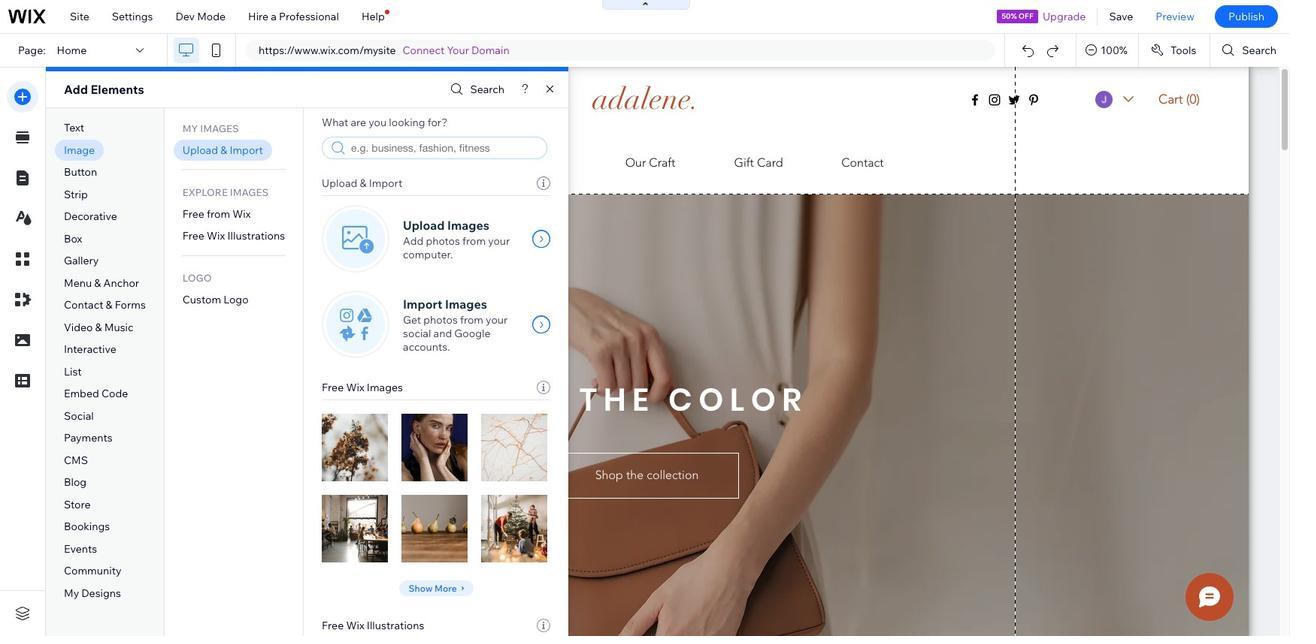 Task type: locate. For each thing, give the bounding box(es) containing it.
search down domain
[[470, 83, 505, 96]]

photos for upload
[[426, 235, 460, 248]]

& down are
[[360, 177, 367, 190]]

images inside import images get photos from your social and google accounts.
[[445, 297, 487, 312]]

logo up 'custom'
[[183, 272, 212, 284]]

0 vertical spatial my
[[183, 122, 198, 134]]

my up explore
[[183, 122, 198, 134]]

free wix illustrations down free from wix
[[183, 229, 285, 243]]

text
[[64, 121, 84, 135]]

video & music
[[64, 321, 133, 334]]

1 vertical spatial illustrations
[[367, 619, 424, 633]]

my images
[[183, 122, 239, 134]]

payments
[[64, 432, 113, 445]]

upload down what
[[322, 177, 357, 190]]

1 vertical spatial import
[[369, 177, 402, 190]]

decorative
[[64, 210, 117, 223]]

1 vertical spatial logo
[[223, 293, 249, 307]]

2 vertical spatial upload
[[403, 218, 445, 233]]

social
[[403, 327, 431, 341]]

2 horizontal spatial import
[[403, 297, 442, 312]]

1 horizontal spatial free wix illustrations
[[322, 619, 424, 633]]

save button
[[1098, 0, 1144, 33]]

your right computer.
[[488, 235, 510, 248]]

& left the forms
[[106, 299, 113, 312]]

https://www.wix.com/mysite
[[259, 44, 396, 57]]

2 vertical spatial import
[[403, 297, 442, 312]]

import up get
[[403, 297, 442, 312]]

from inside upload images add photos from your computer.
[[462, 235, 486, 248]]

images inside upload images add photos from your computer.
[[447, 218, 489, 233]]

and
[[433, 327, 452, 341]]

from inside import images get photos from your social and google accounts.
[[460, 313, 483, 327]]

your inside upload images add photos from your computer.
[[488, 235, 510, 248]]

upload & import down my images
[[183, 143, 263, 157]]

free wix illustrations
[[183, 229, 285, 243], [322, 619, 424, 633]]

0 vertical spatial upload & import
[[183, 143, 263, 157]]

1 vertical spatial add
[[403, 235, 423, 248]]

off
[[1019, 11, 1033, 21]]

forms
[[115, 299, 146, 312]]

0 vertical spatial your
[[488, 235, 510, 248]]

0 horizontal spatial add
[[64, 82, 88, 97]]

search down publish button on the right top
[[1242, 44, 1277, 57]]

0 horizontal spatial logo
[[183, 272, 212, 284]]

& down my images
[[220, 143, 227, 157]]

your for import images
[[486, 313, 508, 327]]

illustrations down free from wix
[[227, 229, 285, 243]]

get
[[403, 313, 421, 327]]

search button down "publish"
[[1211, 34, 1290, 67]]

upload down my images
[[183, 143, 218, 157]]

1 vertical spatial my
[[64, 587, 79, 601]]

images
[[200, 122, 239, 134], [230, 186, 268, 198], [447, 218, 489, 233], [445, 297, 487, 312], [367, 381, 403, 395]]

upload & import down are
[[322, 177, 402, 190]]

photos inside upload images add photos from your computer.
[[426, 235, 460, 248]]

designs
[[81, 587, 121, 601]]

2 horizontal spatial upload
[[403, 218, 445, 233]]

0 horizontal spatial search button
[[447, 79, 505, 100]]

site
[[70, 10, 89, 23]]

50%
[[1001, 11, 1017, 21]]

0 vertical spatial from
[[207, 207, 230, 221]]

explore
[[183, 186, 228, 198]]

import down what are you looking for?
[[369, 177, 402, 190]]

from
[[207, 207, 230, 221], [462, 235, 486, 248], [460, 313, 483, 327]]

0 horizontal spatial free wix illustrations
[[183, 229, 285, 243]]

wix
[[232, 207, 251, 221], [207, 229, 225, 243], [346, 381, 364, 395], [346, 619, 364, 633]]

0 vertical spatial search
[[1242, 44, 1277, 57]]

upload & import
[[183, 143, 263, 157], [322, 177, 402, 190]]

free from wix
[[183, 207, 251, 221]]

video
[[64, 321, 93, 334]]

hire a professional
[[248, 10, 339, 23]]

0 vertical spatial illustrations
[[227, 229, 285, 243]]

0 horizontal spatial import
[[230, 143, 263, 157]]

0 vertical spatial upload
[[183, 143, 218, 157]]

images for upload
[[447, 218, 489, 233]]

1 vertical spatial photos
[[423, 313, 458, 327]]

your for upload images
[[488, 235, 510, 248]]

from down explore images
[[207, 207, 230, 221]]

0 horizontal spatial my
[[64, 587, 79, 601]]

your inside import images get photos from your social and google accounts.
[[486, 313, 508, 327]]

upgrade
[[1043, 10, 1086, 23]]

free wix illustrations down show
[[322, 619, 424, 633]]

from right computer.
[[462, 235, 486, 248]]

1 horizontal spatial logo
[[223, 293, 249, 307]]

1 vertical spatial upload
[[322, 177, 357, 190]]

more
[[435, 583, 457, 594]]

1 horizontal spatial my
[[183, 122, 198, 134]]

your
[[447, 44, 469, 57]]

illustrations
[[227, 229, 285, 243], [367, 619, 424, 633]]

&
[[220, 143, 227, 157], [360, 177, 367, 190], [94, 276, 101, 290], [106, 299, 113, 312], [95, 321, 102, 334]]

photos inside import images get photos from your social and google accounts.
[[423, 313, 458, 327]]

1 vertical spatial your
[[486, 313, 508, 327]]

1 horizontal spatial add
[[403, 235, 423, 248]]

search button down domain
[[447, 79, 505, 100]]

your right and
[[486, 313, 508, 327]]

logo right 'custom'
[[223, 293, 249, 307]]

0 vertical spatial photos
[[426, 235, 460, 248]]

store
[[64, 498, 91, 512]]

import down my images
[[230, 143, 263, 157]]

dev
[[175, 10, 195, 23]]

1 horizontal spatial search
[[1242, 44, 1277, 57]]

1 vertical spatial from
[[462, 235, 486, 248]]

0 horizontal spatial search
[[470, 83, 505, 96]]

looking
[[389, 116, 425, 129]]

upload up computer.
[[403, 218, 445, 233]]

your
[[488, 235, 510, 248], [486, 313, 508, 327]]

preview
[[1156, 10, 1195, 23]]

images for import
[[445, 297, 487, 312]]

code
[[101, 387, 128, 401]]

upload inside upload images add photos from your computer.
[[403, 218, 445, 233]]

upload images add photos from your computer.
[[403, 218, 510, 262]]

from right and
[[460, 313, 483, 327]]

community
[[64, 565, 121, 578]]

1 horizontal spatial import
[[369, 177, 402, 190]]

menu
[[64, 276, 92, 290]]

1 vertical spatial search
[[470, 83, 505, 96]]

1 vertical spatial free wix illustrations
[[322, 619, 424, 633]]

show more button
[[399, 581, 473, 597]]

2 vertical spatial from
[[460, 313, 483, 327]]

social
[[64, 410, 94, 423]]

free wix images
[[322, 381, 403, 395]]

search button
[[1211, 34, 1290, 67], [447, 79, 505, 100]]

embed
[[64, 387, 99, 401]]

0 vertical spatial search button
[[1211, 34, 1290, 67]]

0 horizontal spatial illustrations
[[227, 229, 285, 243]]

1 vertical spatial upload & import
[[322, 177, 402, 190]]

import
[[230, 143, 263, 157], [369, 177, 402, 190], [403, 297, 442, 312]]

upload
[[183, 143, 218, 157], [322, 177, 357, 190], [403, 218, 445, 233]]

custom
[[183, 293, 221, 307]]

strip
[[64, 188, 88, 201]]

free
[[183, 207, 204, 221], [183, 229, 204, 243], [322, 381, 344, 395], [322, 619, 344, 633]]

what
[[322, 116, 348, 129]]

my
[[183, 122, 198, 134], [64, 587, 79, 601]]

illustrations down show
[[367, 619, 424, 633]]

50% off
[[1001, 11, 1033, 21]]

connect
[[403, 44, 445, 57]]

events
[[64, 543, 97, 556]]

& right video
[[95, 321, 102, 334]]

1 horizontal spatial search button
[[1211, 34, 1290, 67]]

my left "designs"
[[64, 587, 79, 601]]

1 horizontal spatial upload
[[322, 177, 357, 190]]

button
[[64, 166, 97, 179]]

import inside import images get photos from your social and google accounts.
[[403, 297, 442, 312]]

search
[[1242, 44, 1277, 57], [470, 83, 505, 96]]

logo
[[183, 272, 212, 284], [223, 293, 249, 307]]

add
[[64, 82, 88, 97], [403, 235, 423, 248]]

0 vertical spatial logo
[[183, 272, 212, 284]]



Task type: describe. For each thing, give the bounding box(es) containing it.
from for import images
[[460, 313, 483, 327]]

add elements
[[64, 82, 144, 97]]

what are you looking for?
[[322, 116, 447, 129]]

interactive
[[64, 343, 116, 357]]

list
[[64, 365, 82, 379]]

import images get photos from your social and google accounts.
[[403, 297, 508, 354]]

e.g. business, fashion, fitness field
[[350, 141, 542, 155]]

publish
[[1228, 10, 1264, 23]]

save
[[1109, 10, 1133, 23]]

https://www.wix.com/mysite connect your domain
[[259, 44, 509, 57]]

0 horizontal spatial upload
[[183, 143, 218, 157]]

a
[[271, 10, 277, 23]]

tools button
[[1139, 34, 1210, 67]]

custom logo
[[183, 293, 249, 307]]

0 horizontal spatial upload & import
[[183, 143, 263, 157]]

photos for import
[[423, 313, 458, 327]]

from for upload images
[[462, 235, 486, 248]]

embed code
[[64, 387, 128, 401]]

menu & anchor
[[64, 276, 139, 290]]

cms
[[64, 454, 88, 468]]

image
[[64, 143, 95, 157]]

& right menu
[[94, 276, 101, 290]]

0 vertical spatial import
[[230, 143, 263, 157]]

bookings
[[64, 521, 110, 534]]

explore images
[[183, 186, 268, 198]]

my for my images
[[183, 122, 198, 134]]

home
[[57, 44, 87, 57]]

you
[[369, 116, 387, 129]]

show
[[409, 583, 433, 594]]

publish button
[[1215, 5, 1278, 28]]

add inside upload images add photos from your computer.
[[403, 235, 423, 248]]

100%
[[1101, 44, 1128, 57]]

images for explore
[[230, 186, 268, 198]]

images for my
[[200, 122, 239, 134]]

100% button
[[1077, 34, 1138, 67]]

are
[[351, 116, 366, 129]]

dev mode
[[175, 10, 226, 23]]

box
[[64, 232, 82, 246]]

blog
[[64, 476, 87, 490]]

1 horizontal spatial upload & import
[[322, 177, 402, 190]]

for?
[[428, 116, 447, 129]]

1 horizontal spatial illustrations
[[367, 619, 424, 633]]

mode
[[197, 10, 226, 23]]

anchor
[[103, 276, 139, 290]]

gallery
[[64, 254, 99, 268]]

0 vertical spatial free wix illustrations
[[183, 229, 285, 243]]

tools
[[1170, 44, 1196, 57]]

settings
[[112, 10, 153, 23]]

music
[[104, 321, 133, 334]]

help
[[362, 10, 385, 23]]

my designs
[[64, 587, 121, 601]]

elements
[[91, 82, 144, 97]]

1 vertical spatial search button
[[447, 79, 505, 100]]

show more
[[409, 583, 457, 594]]

my for my designs
[[64, 587, 79, 601]]

domain
[[471, 44, 509, 57]]

google
[[454, 327, 491, 341]]

accounts.
[[403, 341, 450, 354]]

0 vertical spatial add
[[64, 82, 88, 97]]

contact
[[64, 299, 103, 312]]

hire
[[248, 10, 268, 23]]

computer.
[[403, 248, 453, 262]]

contact & forms
[[64, 299, 146, 312]]

professional
[[279, 10, 339, 23]]

preview button
[[1144, 0, 1206, 33]]



